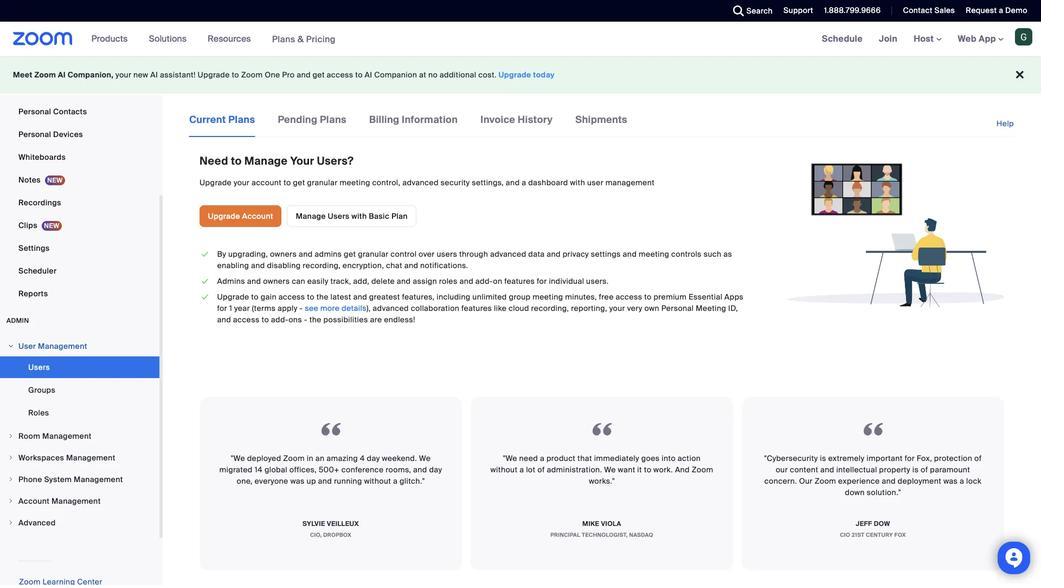 Task type: vqa. For each thing, say whether or not it's contained in the screenshot.
Admins And Owners Can Easily Track, Add, Delete And Assign Roles And Add-On Features For Individual Users.
yes



Task type: locate. For each thing, give the bounding box(es) containing it.
1 horizontal spatial for
[[537, 277, 547, 286]]

zoom inside the "we deployed zoom in an amazing 4 day weekend. we migrated 14 global offices, 500+ conference rooms, and day one, everyone was up and running without a glitch."
[[283, 454, 305, 464]]

management up "workspaces management"
[[42, 432, 92, 442]]

advanced menu item
[[0, 513, 159, 534]]

your left new
[[116, 70, 131, 80]]

offices,
[[289, 465, 317, 475]]

important
[[867, 454, 903, 464]]

enabling
[[217, 261, 249, 271]]

collaboration
[[411, 304, 460, 313]]

phone inside phone link
[[18, 84, 42, 94]]

right image
[[8, 343, 14, 350], [8, 455, 14, 462], [8, 477, 14, 483]]

0 horizontal spatial -
[[300, 304, 303, 313]]

right image inside 'user management' 'menu item'
[[8, 343, 14, 350]]

advanced right 'control,'
[[403, 178, 439, 188]]

including
[[437, 292, 471, 302]]

0 vertical spatial day
[[367, 454, 380, 464]]

right image left advanced
[[8, 520, 14, 527]]

free
[[599, 292, 614, 302]]

upgrade
[[198, 70, 230, 80], [499, 70, 531, 80], [200, 178, 232, 188], [208, 211, 240, 221], [217, 292, 249, 302]]

0 vertical spatial your
[[116, 70, 131, 80]]

was down 'offices,'
[[290, 477, 305, 486]]

1 vertical spatial with
[[352, 211, 367, 221]]

2 horizontal spatial your
[[610, 304, 625, 313]]

granular
[[307, 178, 338, 188], [358, 249, 389, 259]]

1 vertical spatial users
[[28, 363, 50, 373]]

account inside button
[[242, 211, 273, 221]]

ai right new
[[150, 70, 158, 80]]

right image for workspaces management
[[8, 455, 14, 462]]

1 vertical spatial add-
[[271, 315, 289, 325]]

0 vertical spatial without
[[491, 465, 518, 475]]

without left lot
[[491, 465, 518, 475]]

"we inside the "we deployed zoom in an amazing 4 day weekend. we migrated 14 global offices, 500+ conference rooms, and day one, everyone was up and running without a glitch."
[[231, 454, 245, 464]]

0 horizontal spatial was
[[290, 477, 305, 486]]

everyone
[[255, 477, 288, 486]]

phone
[[18, 84, 42, 94], [18, 475, 42, 485]]

one,
[[237, 477, 253, 486]]

for left individual
[[537, 277, 547, 286]]

and right roles at the left
[[460, 277, 474, 286]]

need
[[200, 154, 228, 168]]

paramount
[[930, 465, 971, 475]]

add,
[[353, 277, 370, 286]]

recording, right cloud
[[531, 304, 569, 313]]

and down control
[[404, 261, 418, 271]]

1 vertical spatial day
[[429, 465, 442, 475]]

concern.
[[765, 477, 797, 486]]

-
[[300, 304, 303, 313], [304, 315, 308, 325]]

1 vertical spatial manage
[[296, 211, 326, 221]]

0 vertical spatial -
[[300, 304, 303, 313]]

recording, inside the ), advanced collaboration features like cloud recording, reporting, your very own personal meeting id, and access to add-ons - the possibilities are endless!
[[531, 304, 569, 313]]

intellectual
[[837, 465, 877, 475]]

features down unlimited
[[462, 304, 492, 313]]

2 horizontal spatial for
[[905, 454, 915, 464]]

1 vertical spatial granular
[[358, 249, 389, 259]]

recording, down admins
[[303, 261, 341, 271]]

owners up disabling
[[270, 249, 297, 259]]

1 horizontal spatial manage
[[296, 211, 326, 221]]

1 vertical spatial meeting
[[639, 249, 670, 259]]

and right settings
[[623, 249, 637, 259]]

2 "we from the left
[[503, 454, 517, 464]]

admin menu menu
[[0, 336, 159, 535]]

0 horizontal spatial we
[[419, 454, 431, 464]]

account up advanced
[[18, 497, 50, 507]]

personal inside the ), advanced collaboration features like cloud recording, reporting, your very own personal meeting id, and access to add-ons - the possibilities are endless!
[[662, 304, 694, 313]]

0 vertical spatial account
[[242, 211, 273, 221]]

is up 'deployment'
[[913, 465, 919, 475]]

individual
[[549, 277, 584, 286]]

settings
[[18, 244, 50, 253]]

our
[[799, 477, 813, 486]]

encryption,
[[343, 261, 384, 271]]

0 vertical spatial the
[[317, 292, 329, 302]]

1 checked image from the top
[[200, 249, 211, 260]]

2 horizontal spatial ai
[[365, 70, 372, 80]]

control
[[391, 249, 417, 259]]

access down pricing
[[327, 70, 353, 80]]

1 horizontal spatial day
[[429, 465, 442, 475]]

1 vertical spatial recording,
[[531, 304, 569, 313]]

your left account
[[234, 178, 250, 188]]

0 vertical spatial personal
[[18, 107, 51, 117]]

advanced left "data"
[[490, 249, 526, 259]]

- inside upgrade to gain access to the latest and greatest features, including unlimited group meeting minutes, free access to premium essential apps for 1 year (terms apply -
[[300, 304, 303, 313]]

0 horizontal spatial without
[[364, 477, 391, 486]]

help link
[[997, 113, 1015, 135]]

phone system management menu item
[[0, 470, 159, 490]]

2 vertical spatial personal
[[662, 304, 694, 313]]

phone inside phone system management menu item
[[18, 475, 42, 485]]

right image for phone system management
[[8, 477, 14, 483]]

features inside the ), advanced collaboration features like cloud recording, reporting, your very own personal meeting id, and access to add-ons - the possibilities are endless!
[[462, 304, 492, 313]]

checked image
[[200, 249, 211, 260], [200, 292, 211, 303]]

2 phone from the top
[[18, 475, 42, 485]]

right image
[[8, 433, 14, 440], [8, 498, 14, 505], [8, 520, 14, 527]]

features up group
[[505, 277, 535, 286]]

0 horizontal spatial account
[[18, 497, 50, 507]]

2 horizontal spatial get
[[344, 249, 356, 259]]

advanced down greatest
[[373, 304, 409, 313]]

1 vertical spatial without
[[364, 477, 391, 486]]

and right settings,
[[506, 178, 520, 188]]

to inside "we need a product that immediately goes into action without a lot of administration. we want it to work. and zoom works."
[[644, 465, 652, 475]]

ai left 'companion'
[[365, 70, 372, 80]]

we
[[419, 454, 431, 464], [604, 465, 616, 475]]

and
[[297, 70, 311, 80], [506, 178, 520, 188], [299, 249, 313, 259], [547, 249, 561, 259], [623, 249, 637, 259], [251, 261, 265, 271], [404, 261, 418, 271], [247, 277, 261, 286], [397, 277, 411, 286], [460, 277, 474, 286], [353, 292, 367, 302], [217, 315, 231, 325], [413, 465, 427, 475], [821, 465, 835, 475], [318, 477, 332, 486], [882, 477, 896, 486]]

1 vertical spatial owners
[[263, 277, 290, 286]]

with inside manage users with basic plan button
[[352, 211, 367, 221]]

1 vertical spatial right image
[[8, 455, 14, 462]]

management up users link
[[38, 342, 87, 351]]

to right "need"
[[231, 154, 242, 168]]

plans right pending
[[320, 113, 347, 126]]

an
[[316, 454, 325, 464]]

banner containing products
[[0, 22, 1041, 57]]

get up encryption,
[[344, 249, 356, 259]]

3 right image from the top
[[8, 477, 14, 483]]

and inside upgrade to gain access to the latest and greatest features, including unlimited group meeting minutes, free access to premium essential apps for 1 year (terms apply -
[[353, 292, 367, 302]]

"we up migrated
[[231, 454, 245, 464]]

0 vertical spatial right image
[[8, 433, 14, 440]]

0 vertical spatial we
[[419, 454, 431, 464]]

0 vertical spatial owners
[[270, 249, 297, 259]]

management inside 'menu item'
[[38, 342, 87, 351]]

management down phone system management menu item
[[52, 497, 101, 507]]

upgrade inside upgrade to gain access to the latest and greatest features, including unlimited group meeting minutes, free access to premium essential apps for 1 year (terms apply -
[[217, 292, 249, 302]]

0 vertical spatial granular
[[307, 178, 338, 188]]

1 phone from the top
[[18, 84, 42, 94]]

"we for deployed
[[231, 454, 245, 464]]

1 vertical spatial account
[[18, 497, 50, 507]]

2 vertical spatial right image
[[8, 520, 14, 527]]

1 vertical spatial your
[[234, 178, 250, 188]]

access down year
[[233, 315, 260, 325]]

"we for need
[[503, 454, 517, 464]]

owners inside by upgrading, owners and admins get granular control over users through advanced data and privacy settings and meeting controls such as enabling and disabling recording, encryption, chat and notifications.
[[270, 249, 297, 259]]

management for account management
[[52, 497, 101, 507]]

personal up whiteboards
[[18, 130, 51, 139]]

1 was from the left
[[290, 477, 305, 486]]

of
[[975, 454, 982, 464], [538, 465, 545, 475], [921, 465, 928, 475]]

0 horizontal spatial get
[[293, 178, 305, 188]]

meeting down individual
[[533, 292, 563, 302]]

0 vertical spatial manage
[[244, 154, 288, 168]]

0 horizontal spatial "we
[[231, 454, 245, 464]]

plans & pricing
[[272, 33, 336, 45]]

advanced inside the ), advanced collaboration features like cloud recording, reporting, your very own personal meeting id, and access to add-ons - the possibilities are endless!
[[373, 304, 409, 313]]

right image left user
[[8, 343, 14, 350]]

right image inside the account management menu item
[[8, 498, 14, 505]]

1 horizontal spatial get
[[313, 70, 325, 80]]

0 vertical spatial meeting
[[340, 178, 370, 188]]

zoom left one
[[241, 70, 263, 80]]

right image inside the room management "menu item"
[[8, 433, 14, 440]]

1 vertical spatial personal
[[18, 130, 51, 139]]

migrated
[[219, 465, 253, 475]]

day
[[367, 454, 380, 464], [429, 465, 442, 475]]

get down your
[[293, 178, 305, 188]]

phone down meet
[[18, 84, 42, 94]]

personal
[[18, 107, 51, 117], [18, 130, 51, 139], [662, 304, 694, 313]]

personal down premium on the right of the page
[[662, 304, 694, 313]]

1 vertical spatial we
[[604, 465, 616, 475]]

2 was from the left
[[944, 477, 958, 486]]

a inside the "we deployed zoom in an amazing 4 day weekend. we migrated 14 global offices, 500+ conference rooms, and day one, everyone was up and running without a glitch."
[[393, 477, 398, 486]]

users link
[[0, 357, 159, 379]]

to right it at bottom right
[[644, 465, 652, 475]]

contacts
[[53, 107, 87, 117]]

plans right current
[[229, 113, 255, 126]]

pro
[[282, 70, 295, 80]]

privacy
[[563, 249, 589, 259]]

0 horizontal spatial meeting
[[340, 178, 370, 188]]

0 horizontal spatial ai
[[58, 70, 66, 80]]

&
[[298, 33, 304, 45]]

"we inside "we need a product that immediately goes into action without a lot of administration. we want it to work. and zoom works."
[[503, 454, 517, 464]]

0 vertical spatial right image
[[8, 343, 14, 350]]

and inside meet zoom ai companion, 'footer'
[[297, 70, 311, 80]]

today
[[533, 70, 555, 80]]

1 horizontal spatial granular
[[358, 249, 389, 259]]

your
[[116, 70, 131, 80], [234, 178, 250, 188], [610, 304, 625, 313]]

0 horizontal spatial recording,
[[303, 261, 341, 271]]

2 checked image from the top
[[200, 292, 211, 303]]

2 vertical spatial advanced
[[373, 304, 409, 313]]

2 horizontal spatial of
[[975, 454, 982, 464]]

1 vertical spatial for
[[217, 304, 227, 313]]

phone down workspaces
[[18, 475, 42, 485]]

of right lot
[[538, 465, 545, 475]]

notes link
[[0, 169, 159, 191]]

technologist,
[[582, 532, 628, 539]]

checked image for by
[[200, 249, 211, 260]]

roles
[[439, 277, 458, 286]]

are
[[370, 315, 382, 325]]

was inside the "we deployed zoom in an amazing 4 day weekend. we migrated 14 global offices, 500+ conference rooms, and day one, everyone was up and running without a glitch."
[[290, 477, 305, 486]]

0 vertical spatial phone
[[18, 84, 42, 94]]

2 vertical spatial get
[[344, 249, 356, 259]]

0 vertical spatial checked image
[[200, 249, 211, 260]]

get right pro
[[313, 70, 325, 80]]

recording, inside by upgrading, owners and admins get granular control over users through advanced data and privacy settings and meeting controls such as enabling and disabling recording, encryption, chat and notifications.
[[303, 261, 341, 271]]

day right rooms,
[[429, 465, 442, 475]]

2 horizontal spatial meeting
[[639, 249, 670, 259]]

3 right image from the top
[[8, 520, 14, 527]]

2 right image from the top
[[8, 455, 14, 462]]

users up groups
[[28, 363, 50, 373]]

of down fox, at the right bottom
[[921, 465, 928, 475]]

user management menu item
[[0, 336, 159, 357]]

personal up personal devices
[[18, 107, 51, 117]]

a left lock
[[960, 477, 965, 486]]

fox
[[895, 532, 906, 539]]

1 vertical spatial features
[[462, 304, 492, 313]]

and down "upgrading,"
[[251, 261, 265, 271]]

phone for phone system management
[[18, 475, 42, 485]]

we down "immediately"
[[604, 465, 616, 475]]

app
[[979, 33, 996, 44]]

2 vertical spatial right image
[[8, 477, 14, 483]]

help
[[997, 119, 1014, 129]]

pricing
[[306, 33, 336, 45]]

meet
[[13, 70, 32, 80]]

manage up account
[[244, 154, 288, 168]]

is left extremely
[[820, 454, 826, 464]]

to right account
[[284, 178, 291, 188]]

1 vertical spatial right image
[[8, 498, 14, 505]]

assistant!
[[160, 70, 196, 80]]

viola
[[601, 520, 622, 529]]

0 horizontal spatial features
[[462, 304, 492, 313]]

product information navigation
[[83, 22, 344, 57]]

meeting inside by upgrading, owners and admins get granular control over users through advanced data and privacy settings and meeting controls such as enabling and disabling recording, encryption, chat and notifications.
[[639, 249, 670, 259]]

your inside meet zoom ai companion, 'footer'
[[116, 70, 131, 80]]

without down conference
[[364, 477, 391, 486]]

global
[[265, 465, 287, 475]]

and up details
[[353, 292, 367, 302]]

day right the 4
[[367, 454, 380, 464]]

to down (terms
[[262, 315, 269, 325]]

0 vertical spatial add-
[[476, 277, 493, 286]]

management up the account management menu item on the left bottom
[[74, 475, 123, 485]]

with left user at top
[[570, 178, 585, 188]]

up
[[307, 477, 316, 486]]

to left gain
[[251, 292, 259, 302]]

2 horizontal spatial plans
[[320, 113, 347, 126]]

- left the see
[[300, 304, 303, 313]]

1 vertical spatial phone
[[18, 475, 42, 485]]

zoom right our
[[815, 477, 836, 486]]

cloud
[[509, 304, 529, 313]]

meeting down the users?
[[340, 178, 370, 188]]

management inside "menu item"
[[42, 432, 92, 442]]

a right "need"
[[540, 454, 545, 464]]

plans inside product information navigation
[[272, 33, 295, 45]]

2 vertical spatial your
[[610, 304, 625, 313]]

of up lock
[[975, 454, 982, 464]]

1 horizontal spatial we
[[604, 465, 616, 475]]

was
[[290, 477, 305, 486], [944, 477, 958, 486]]

1 horizontal spatial was
[[944, 477, 958, 486]]

phone for phone
[[18, 84, 42, 94]]

personal devices link
[[0, 124, 159, 145]]

meeting left the controls
[[639, 249, 670, 259]]

management for workspaces management
[[66, 453, 115, 463]]

is
[[820, 454, 826, 464], [913, 465, 919, 475]]

of inside "we need a product that immediately goes into action without a lot of administration. we want it to work. and zoom works."
[[538, 465, 545, 475]]

users up admins
[[328, 211, 350, 221]]

granular up encryption,
[[358, 249, 389, 259]]

zoom
[[34, 70, 56, 80], [241, 70, 263, 80], [283, 454, 305, 464], [692, 465, 714, 475], [815, 477, 836, 486]]

for inside the ""cybersecurity is extremely important for fox, protection of our content and intellectual property is of paramount concern. our zoom experience and deployment was a lock down solution.""
[[905, 454, 915, 464]]

2 vertical spatial meeting
[[533, 292, 563, 302]]

1 horizontal spatial account
[[242, 211, 273, 221]]

1 horizontal spatial is
[[913, 465, 919, 475]]

0 vertical spatial with
[[570, 178, 585, 188]]

1 horizontal spatial recording,
[[531, 304, 569, 313]]

0 vertical spatial users
[[328, 211, 350, 221]]

right image inside workspaces management menu item
[[8, 455, 14, 462]]

to
[[232, 70, 239, 80], [355, 70, 363, 80], [231, 154, 242, 168], [284, 178, 291, 188], [251, 292, 259, 302], [307, 292, 315, 302], [644, 292, 652, 302], [262, 315, 269, 325], [644, 465, 652, 475]]

users inside user management menu
[[28, 363, 50, 373]]

right image inside phone system management menu item
[[8, 477, 14, 483]]

see
[[305, 304, 318, 313]]

right image left workspaces
[[8, 455, 14, 462]]

"we need a product that immediately goes into action without a lot of administration. we want it to work. and zoom works."
[[491, 454, 714, 486]]

0 horizontal spatial with
[[352, 211, 367, 221]]

"we left "need"
[[503, 454, 517, 464]]

0 horizontal spatial for
[[217, 304, 227, 313]]

host
[[914, 33, 937, 44]]

1 "we from the left
[[231, 454, 245, 464]]

protection
[[934, 454, 973, 464]]

works."
[[589, 477, 615, 486]]

0 vertical spatial recording,
[[303, 261, 341, 271]]

glitch."
[[400, 477, 425, 486]]

banner
[[0, 22, 1041, 57]]

right image left account management
[[8, 498, 14, 505]]

more
[[320, 304, 340, 313]]

minutes,
[[565, 292, 597, 302]]

1 right image from the top
[[8, 343, 14, 350]]

search
[[747, 6, 773, 16]]

500+
[[319, 465, 340, 475]]

1 horizontal spatial -
[[304, 315, 308, 325]]

checked image left "by"
[[200, 249, 211, 260]]

to left 'companion'
[[355, 70, 363, 80]]

1.888.799.9666 button
[[816, 0, 884, 22], [824, 5, 881, 15]]

upgrade inside button
[[208, 211, 240, 221]]

and right pro
[[297, 70, 311, 80]]

account down account
[[242, 211, 273, 221]]

history
[[518, 113, 553, 126]]

upgrade to gain access to the latest and greatest features, including unlimited group meeting minutes, free access to premium essential apps for 1 year (terms apply -
[[217, 292, 744, 313]]

for left 1 on the bottom left
[[217, 304, 227, 313]]

sylvie
[[303, 520, 325, 529]]

1 horizontal spatial users
[[328, 211, 350, 221]]

demo
[[1006, 5, 1028, 15]]

upgrade your account to get granular meeting control, advanced security settings, and a dashboard with user management
[[200, 178, 655, 188]]

right image for room
[[8, 433, 14, 440]]

web app
[[958, 33, 996, 44]]

want
[[618, 465, 636, 475]]

0 horizontal spatial manage
[[244, 154, 288, 168]]

right image left system
[[8, 477, 14, 483]]

plans
[[272, 33, 295, 45], [229, 113, 255, 126], [320, 113, 347, 126]]

0 horizontal spatial granular
[[307, 178, 338, 188]]

2 vertical spatial for
[[905, 454, 915, 464]]

plan
[[392, 211, 408, 221]]

1 horizontal spatial "we
[[503, 454, 517, 464]]

the up more
[[317, 292, 329, 302]]

0 horizontal spatial of
[[538, 465, 545, 475]]

personal for personal devices
[[18, 130, 51, 139]]

settings
[[591, 249, 621, 259]]

assign
[[413, 277, 437, 286]]

for left fox, at the right bottom
[[905, 454, 915, 464]]

zoom up 'offices,'
[[283, 454, 305, 464]]

right image left room at the left bottom of the page
[[8, 433, 14, 440]]

plans left &
[[272, 33, 295, 45]]

get
[[313, 70, 325, 80], [293, 178, 305, 188], [344, 249, 356, 259]]

a down rooms,
[[393, 477, 398, 486]]

access inside the ), advanced collaboration features like cloud recording, reporting, your very own personal meeting id, and access to add-ons - the possibilities are endless!
[[233, 315, 260, 325]]

- inside the ), advanced collaboration features like cloud recording, reporting, your very own personal meeting id, and access to add-ons - the possibilities are endless!
[[304, 315, 308, 325]]

1 vertical spatial the
[[310, 315, 322, 325]]

as
[[724, 249, 732, 259]]

1 vertical spatial -
[[304, 315, 308, 325]]

ai left companion,
[[58, 70, 66, 80]]

1 right image from the top
[[8, 433, 14, 440]]

to up the see
[[307, 292, 315, 302]]

add- up unlimited
[[476, 277, 493, 286]]

upgrade down "need"
[[200, 178, 232, 188]]

phone link
[[0, 78, 159, 100]]

see more details
[[305, 304, 367, 313]]

0 horizontal spatial your
[[116, 70, 131, 80]]

side navigation navigation
[[0, 0, 163, 586]]

2 right image from the top
[[8, 498, 14, 505]]

granular down the users?
[[307, 178, 338, 188]]

1 horizontal spatial features
[[505, 277, 535, 286]]

0 horizontal spatial plans
[[229, 113, 255, 126]]

solution."
[[867, 488, 901, 498]]

0 horizontal spatial users
[[28, 363, 50, 373]]



Task type: describe. For each thing, give the bounding box(es) containing it.
personal devices
[[18, 130, 83, 139]]

schedule
[[822, 33, 863, 44]]

for inside upgrade to gain access to the latest and greatest features, including unlimited group meeting minutes, free access to premium essential apps for 1 year (terms apply -
[[217, 304, 227, 313]]

account management
[[18, 497, 101, 507]]

room
[[18, 432, 40, 442]]

),
[[367, 304, 371, 313]]

join link
[[871, 22, 906, 56]]

plans for pending plans
[[320, 113, 347, 126]]

to inside the ), advanced collaboration features like cloud recording, reporting, your very own personal meeting id, and access to add-ons - the possibilities are endless!
[[262, 315, 269, 325]]

manage inside button
[[296, 211, 326, 221]]

invoice history link
[[480, 113, 553, 136]]

0 vertical spatial advanced
[[403, 178, 439, 188]]

and down 500+
[[318, 477, 332, 486]]

get inside meet zoom ai companion, 'footer'
[[313, 70, 325, 80]]

1 horizontal spatial of
[[921, 465, 928, 475]]

owners for upgrading,
[[270, 249, 297, 259]]

your inside the ), advanced collaboration features like cloud recording, reporting, your very own personal meeting id, and access to add-ons - the possibilities are endless!
[[610, 304, 625, 313]]

and up glitch."
[[413, 465, 427, 475]]

current plans
[[189, 113, 255, 126]]

features,
[[402, 292, 435, 302]]

veilleux
[[327, 520, 359, 529]]

access up very
[[616, 292, 642, 302]]

pending plans link
[[277, 113, 347, 136]]

current plans link
[[189, 113, 256, 137]]

management for room management
[[42, 432, 92, 442]]

request
[[966, 5, 997, 15]]

manage users with basic plan
[[296, 211, 408, 221]]

through
[[459, 249, 488, 259]]

zoom logo image
[[13, 32, 72, 46]]

1 vertical spatial is
[[913, 465, 919, 475]]

granular inside by upgrading, owners and admins get granular control over users through advanced data and privacy settings and meeting controls such as enabling and disabling recording, encryption, chat and notifications.
[[358, 249, 389, 259]]

meet zoom ai companion, footer
[[0, 56, 1041, 94]]

access inside meet zoom ai companion, 'footer'
[[327, 70, 353, 80]]

search button
[[725, 0, 776, 22]]

rooms,
[[386, 465, 411, 475]]

upgrade for upgrade to gain access to the latest and greatest features, including unlimited group meeting minutes, free access to premium essential apps for 1 year (terms apply -
[[217, 292, 249, 302]]

upgrade account
[[208, 211, 273, 221]]

chat
[[386, 261, 402, 271]]

right image inside 'advanced' menu item
[[8, 520, 14, 527]]

can
[[292, 277, 305, 286]]

by
[[217, 249, 226, 259]]

profile picture image
[[1015, 28, 1033, 46]]

right image for user management
[[8, 343, 14, 350]]

a left lot
[[520, 465, 524, 475]]

access up "apply"
[[279, 292, 305, 302]]

without inside "we need a product that immediately goes into action without a lot of administration. we want it to work. and zoom works."
[[491, 465, 518, 475]]

solutions button
[[149, 22, 192, 56]]

we inside the "we deployed zoom in an amazing 4 day weekend. we migrated 14 global offices, 500+ conference rooms, and day one, everyone was up and running without a glitch."
[[419, 454, 431, 464]]

pending
[[278, 113, 318, 126]]

checked image for upgrade
[[200, 292, 211, 303]]

meetings navigation
[[814, 22, 1041, 57]]

checked image
[[200, 276, 211, 287]]

pending plans
[[278, 113, 347, 126]]

action
[[678, 454, 701, 464]]

property
[[879, 465, 911, 475]]

zoom inside "we need a product that immediately goes into action without a lot of administration. we want it to work. and zoom works."
[[692, 465, 714, 475]]

1 horizontal spatial add-
[[476, 277, 493, 286]]

century
[[866, 532, 893, 539]]

upgrade right cost. on the left of the page
[[499, 70, 531, 80]]

roles
[[28, 408, 49, 418]]

the inside the ), advanced collaboration features like cloud recording, reporting, your very own personal meeting id, and access to add-ons - the possibilities are endless!
[[310, 315, 322, 325]]

solutions
[[149, 33, 187, 44]]

management
[[606, 178, 655, 188]]

dropbox
[[323, 532, 351, 539]]

weekend.
[[382, 454, 417, 464]]

on
[[493, 277, 502, 286]]

need to manage your users?
[[200, 154, 354, 168]]

user management menu
[[0, 357, 159, 425]]

work.
[[654, 465, 673, 475]]

data
[[528, 249, 545, 259]]

owners for and
[[263, 277, 290, 286]]

0 vertical spatial for
[[537, 277, 547, 286]]

without inside the "we deployed zoom in an amazing 4 day weekend. we migrated 14 global offices, 500+ conference rooms, and day one, everyone was up and running without a glitch."
[[364, 477, 391, 486]]

track,
[[331, 277, 351, 286]]

possibilities
[[324, 315, 368, 325]]

see more details link
[[305, 304, 367, 313]]

settings,
[[472, 178, 504, 188]]

nasdaq
[[629, 532, 653, 539]]

personal menu menu
[[0, 0, 159, 306]]

whiteboards link
[[0, 146, 159, 168]]

security
[[441, 178, 470, 188]]

right image for account
[[8, 498, 14, 505]]

deployed
[[247, 454, 281, 464]]

group
[[509, 292, 531, 302]]

groups
[[28, 386, 55, 395]]

advanced
[[18, 519, 56, 528]]

settings link
[[0, 238, 159, 259]]

join
[[879, 33, 898, 44]]

request a demo
[[966, 5, 1028, 15]]

and left admins
[[299, 249, 313, 259]]

we inside "we need a product that immediately goes into action without a lot of administration. we want it to work. and zoom works."
[[604, 465, 616, 475]]

a left 'demo'
[[999, 5, 1004, 15]]

meeting inside upgrade to gain access to the latest and greatest features, including unlimited group meeting minutes, free access to premium essential apps for 1 year (terms apply -
[[533, 292, 563, 302]]

0 horizontal spatial day
[[367, 454, 380, 464]]

controls
[[672, 249, 702, 259]]

1 horizontal spatial with
[[570, 178, 585, 188]]

add- inside the ), advanced collaboration features like cloud recording, reporting, your very own personal meeting id, and access to add-ons - the possibilities are endless!
[[271, 315, 289, 325]]

workspaces
[[18, 453, 64, 463]]

upgrade for upgrade your account to get granular meeting control, advanced security settings, and a dashboard with user management
[[200, 178, 232, 188]]

the inside upgrade to gain access to the latest and greatest features, including unlimited group meeting minutes, free access to premium essential apps for 1 year (terms apply -
[[317, 292, 329, 302]]

zoom inside the ""cybersecurity is extremely important for fox, protection of our content and intellectual property is of paramount concern. our zoom experience and deployment was a lock down solution.""
[[815, 477, 836, 486]]

users
[[437, 249, 457, 259]]

management for user management
[[38, 342, 87, 351]]

at
[[419, 70, 426, 80]]

admins
[[315, 249, 342, 259]]

a left "dashboard"
[[522, 178, 526, 188]]

to down resources dropdown button
[[232, 70, 239, 80]]

notes
[[18, 175, 41, 185]]

zoom right meet
[[34, 70, 56, 80]]

was inside the ""cybersecurity is extremely important for fox, protection of our content and intellectual property is of paramount concern. our zoom experience and deployment was a lock down solution.""
[[944, 477, 958, 486]]

advanced inside by upgrading, owners and admins get granular control over users through advanced data and privacy settings and meeting controls such as enabling and disabling recording, encryption, chat and notifications.
[[490, 249, 526, 259]]

0 vertical spatial is
[[820, 454, 826, 464]]

1 ai from the left
[[58, 70, 66, 80]]

extremely
[[829, 454, 865, 464]]

plans for current plans
[[229, 113, 255, 126]]

main content main content
[[163, 95, 1041, 586]]

down
[[845, 488, 865, 498]]

1 vertical spatial get
[[293, 178, 305, 188]]

mike viola principal technologist, nasdaq
[[551, 520, 653, 539]]

personal contacts link
[[0, 101, 159, 123]]

2 ai from the left
[[150, 70, 158, 80]]

personal for personal contacts
[[18, 107, 51, 117]]

billing information
[[369, 113, 458, 126]]

admins and owners can easily track, add, delete and assign roles and add-on features for individual users.
[[217, 277, 609, 286]]

lot
[[526, 465, 536, 475]]

workspaces management menu item
[[0, 448, 159, 469]]

1 horizontal spatial your
[[234, 178, 250, 188]]

principal
[[551, 532, 581, 539]]

immediately
[[594, 454, 639, 464]]

to up own
[[644, 292, 652, 302]]

endless!
[[384, 315, 415, 325]]

id,
[[729, 304, 738, 313]]

and down chat
[[397, 277, 411, 286]]

and up solution."
[[882, 477, 896, 486]]

roles link
[[0, 402, 159, 424]]

manage users with basic plan button
[[287, 206, 417, 227]]

meet zoom ai companion, your new ai assistant! upgrade to zoom one pro and get access to ai companion at no additional cost. upgrade today
[[13, 70, 555, 80]]

0 vertical spatial features
[[505, 277, 535, 286]]

running
[[334, 477, 362, 486]]

groups link
[[0, 380, 159, 401]]

and inside the ), advanced collaboration features like cloud recording, reporting, your very own personal meeting id, and access to add-ons - the possibilities are endless!
[[217, 315, 231, 325]]

upgrade down product information navigation
[[198, 70, 230, 80]]

get inside by upgrading, owners and admins get granular control over users through advanced data and privacy settings and meeting controls such as enabling and disabling recording, encryption, chat and notifications.
[[344, 249, 356, 259]]

account inside menu item
[[18, 497, 50, 507]]

apply
[[278, 304, 298, 313]]

user
[[587, 178, 604, 188]]

sylvie veilleux cio, dropbox
[[303, 520, 359, 539]]

dashboard
[[528, 178, 568, 188]]

and down extremely
[[821, 465, 835, 475]]

dow
[[874, 520, 890, 529]]

upgrade for upgrade account
[[208, 211, 240, 221]]

room management menu item
[[0, 426, 159, 447]]

admins
[[217, 277, 245, 286]]

account management menu item
[[0, 491, 159, 512]]

recordings link
[[0, 192, 159, 214]]

and right "data"
[[547, 249, 561, 259]]

users inside button
[[328, 211, 350, 221]]

cio
[[840, 532, 851, 539]]

and up gain
[[247, 277, 261, 286]]

a inside the ""cybersecurity is extremely important for fox, protection of our content and intellectual property is of paramount concern. our zoom experience and deployment was a lock down solution.""
[[960, 477, 965, 486]]

experience
[[839, 477, 880, 486]]

3 ai from the left
[[365, 70, 372, 80]]



